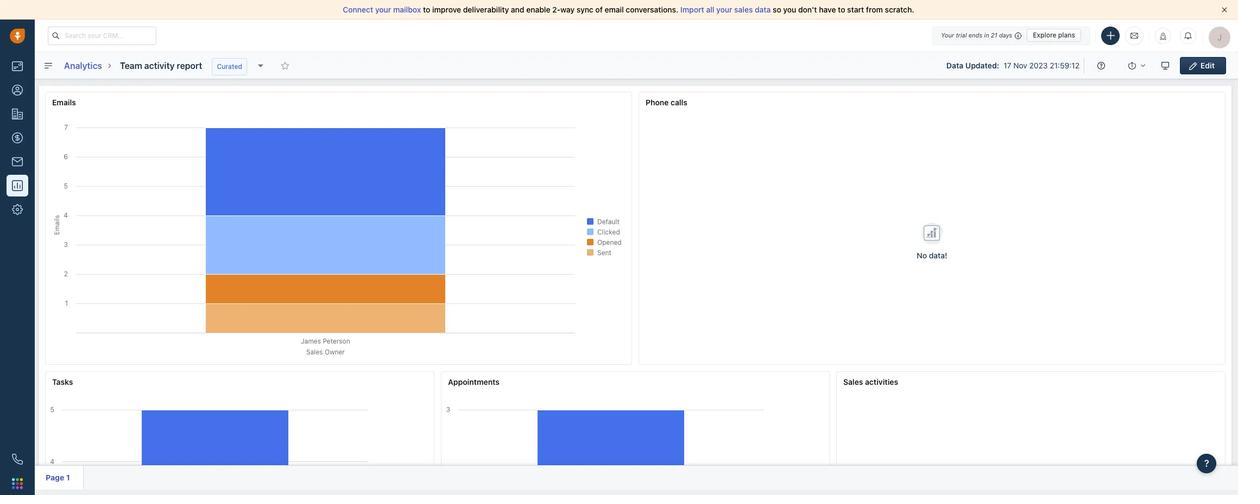 Task type: describe. For each thing, give the bounding box(es) containing it.
1 to from the left
[[423, 5, 431, 14]]

connect your mailbox to improve deliverability and enable 2-way sync of email conversations. import all your sales data so you don't have to start from scratch.
[[343, 5, 915, 14]]

deliverability
[[463, 5, 509, 14]]

2 your from the left
[[717, 5, 733, 14]]

scratch.
[[886, 5, 915, 14]]

explore plans
[[1034, 31, 1076, 39]]

you
[[784, 5, 797, 14]]

your trial ends in 21 days
[[942, 32, 1013, 39]]

connect your mailbox link
[[343, 5, 423, 14]]

sales
[[735, 5, 753, 14]]

what's new image
[[1160, 32, 1168, 40]]

2-
[[553, 5, 561, 14]]

freshworks switcher image
[[12, 479, 23, 489]]

so
[[773, 5, 782, 14]]

explore plans link
[[1028, 29, 1082, 42]]

phone image
[[12, 454, 23, 465]]

your
[[942, 32, 955, 39]]

connect
[[343, 5, 373, 14]]

conversations.
[[626, 5, 679, 14]]

all
[[707, 5, 715, 14]]

2 to from the left
[[839, 5, 846, 14]]



Task type: vqa. For each thing, say whether or not it's contained in the screenshot.
SCRATCH.
yes



Task type: locate. For each thing, give the bounding box(es) containing it.
don't
[[799, 5, 818, 14]]

phone element
[[7, 449, 28, 471]]

send email image
[[1131, 31, 1139, 40]]

1 horizontal spatial to
[[839, 5, 846, 14]]

days
[[1000, 32, 1013, 39]]

mailbox
[[393, 5, 421, 14]]

your left mailbox
[[375, 5, 391, 14]]

start
[[848, 5, 865, 14]]

0 horizontal spatial to
[[423, 5, 431, 14]]

plans
[[1059, 31, 1076, 39]]

from
[[867, 5, 884, 14]]

to
[[423, 5, 431, 14], [839, 5, 846, 14]]

in
[[985, 32, 990, 39]]

improve
[[433, 5, 461, 14]]

have
[[820, 5, 837, 14]]

0 horizontal spatial your
[[375, 5, 391, 14]]

1 horizontal spatial your
[[717, 5, 733, 14]]

and
[[511, 5, 525, 14]]

your
[[375, 5, 391, 14], [717, 5, 733, 14]]

email
[[605, 5, 624, 14]]

Search your CRM... text field
[[48, 26, 156, 45]]

import all your sales data link
[[681, 5, 773, 14]]

to right mailbox
[[423, 5, 431, 14]]

data
[[755, 5, 771, 14]]

1 your from the left
[[375, 5, 391, 14]]

import
[[681, 5, 705, 14]]

way
[[561, 5, 575, 14]]

explore
[[1034, 31, 1057, 39]]

ends
[[969, 32, 983, 39]]

close image
[[1223, 7, 1228, 12]]

your right all
[[717, 5, 733, 14]]

sync
[[577, 5, 594, 14]]

to left start
[[839, 5, 846, 14]]

21
[[992, 32, 998, 39]]

of
[[596, 5, 603, 14]]

enable
[[527, 5, 551, 14]]

trial
[[957, 32, 968, 39]]



